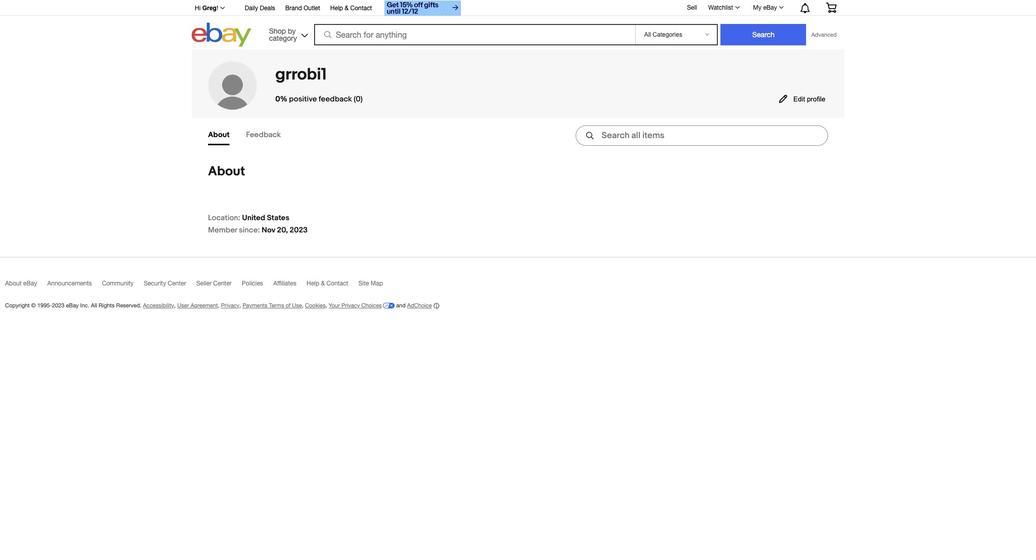 Task type: vqa. For each thing, say whether or not it's contained in the screenshot.
the bottom help
yes



Task type: locate. For each thing, give the bounding box(es) containing it.
seller
[[196, 280, 212, 287]]

security center
[[144, 280, 186, 287]]

2 vertical spatial ebay
[[66, 302, 79, 308]]

1 vertical spatial help
[[307, 280, 319, 287]]

contact up your
[[327, 280, 348, 287]]

seller center
[[196, 280, 232, 287]]

hi
[[195, 5, 201, 12]]

edit profile
[[793, 95, 826, 103]]

, left cookies link on the left bottom of page
[[302, 302, 304, 308]]

1 horizontal spatial 2023
[[290, 225, 308, 235]]

1 horizontal spatial contact
[[350, 5, 372, 12]]

,
[[174, 302, 176, 308], [218, 302, 219, 308], [239, 302, 241, 308], [302, 302, 304, 308], [326, 302, 327, 308]]

my
[[753, 4, 762, 11]]

and adchoice
[[395, 302, 432, 308]]

grrobi1
[[275, 65, 327, 85]]

sell link
[[682, 4, 702, 11]]

tab list
[[208, 126, 297, 145]]

help & contact link right the outlet
[[330, 3, 372, 14]]

ebay right my on the right top of the page
[[763, 4, 777, 11]]

center inside seller center link
[[213, 280, 232, 287]]

site map
[[358, 280, 383, 287]]

center
[[168, 280, 186, 287], [213, 280, 232, 287]]

0 horizontal spatial ebay
[[23, 280, 37, 287]]

privacy down seller center link
[[221, 302, 239, 308]]

0 horizontal spatial center
[[168, 280, 186, 287]]

profile
[[807, 95, 826, 103]]

0 vertical spatial contact
[[350, 5, 372, 12]]

user agreement link
[[177, 302, 218, 308]]

rights
[[99, 302, 115, 308]]

grrobi1 link
[[275, 65, 327, 85]]

3 , from the left
[[239, 302, 241, 308]]

daily
[[245, 5, 258, 12]]

outlet
[[304, 5, 320, 12]]

Search all items field
[[576, 125, 828, 146]]

2 vertical spatial about
[[5, 280, 22, 287]]

0 vertical spatial help & contact link
[[330, 3, 372, 14]]

location: united states member since: nov 20, 2023
[[208, 213, 308, 235]]

adchoice link
[[407, 302, 439, 309]]

brand outlet
[[285, 5, 320, 12]]

1 vertical spatial &
[[321, 280, 325, 287]]

0 vertical spatial ebay
[[763, 4, 777, 11]]

feedback
[[246, 130, 281, 140]]

privacy right your
[[341, 302, 360, 308]]

2023 down announcements
[[52, 302, 64, 308]]

, left privacy link
[[218, 302, 219, 308]]

0 vertical spatial help & contact
[[330, 5, 372, 12]]

nov
[[262, 225, 275, 235]]

copyright
[[5, 302, 30, 308]]

1 vertical spatial help & contact link
[[307, 280, 358, 292]]

accessibility link
[[143, 302, 174, 308]]

contact right the outlet
[[350, 5, 372, 12]]

sell
[[687, 4, 697, 11]]

site
[[358, 280, 369, 287]]

5 , from the left
[[326, 302, 327, 308]]

and
[[396, 302, 406, 308]]

, left your
[[326, 302, 327, 308]]

user
[[177, 302, 189, 308]]

by
[[288, 27, 296, 35]]

1 horizontal spatial ebay
[[66, 302, 79, 308]]

advanced
[[811, 32, 837, 38]]

about up copyright
[[5, 280, 22, 287]]

1 privacy from the left
[[221, 302, 239, 308]]

0%
[[275, 94, 287, 104]]

2 , from the left
[[218, 302, 219, 308]]

help & contact right the outlet
[[330, 5, 372, 12]]

all
[[91, 302, 97, 308]]

0 vertical spatial help
[[330, 5, 343, 12]]

None submit
[[721, 24, 806, 45]]

help
[[330, 5, 343, 12], [307, 280, 319, 287]]

1 vertical spatial help & contact
[[307, 280, 348, 287]]

my ebay
[[753, 4, 777, 11]]

help right the outlet
[[330, 5, 343, 12]]

privacy
[[221, 302, 239, 308], [341, 302, 360, 308]]

1 vertical spatial contact
[[327, 280, 348, 287]]

help & contact link inside the account navigation
[[330, 3, 372, 14]]

watchlist link
[[703, 2, 744, 14]]

0 horizontal spatial &
[[321, 280, 325, 287]]

center inside security center link
[[168, 280, 186, 287]]

1 horizontal spatial privacy
[[341, 302, 360, 308]]

since:
[[239, 225, 260, 235]]

& up cookies
[[321, 280, 325, 287]]

0 horizontal spatial contact
[[327, 280, 348, 287]]

2 center from the left
[[213, 280, 232, 287]]

contact inside the account navigation
[[350, 5, 372, 12]]

1 , from the left
[[174, 302, 176, 308]]

watchlist
[[708, 4, 733, 11]]

2023
[[290, 225, 308, 235], [52, 302, 64, 308]]

center right the security
[[168, 280, 186, 287]]

0 vertical spatial &
[[345, 5, 349, 12]]

advanced link
[[806, 24, 842, 45]]

center right "seller"
[[213, 280, 232, 287]]

2 horizontal spatial ebay
[[763, 4, 777, 11]]

1 vertical spatial ebay
[[23, 280, 37, 287]]

1 horizontal spatial &
[[345, 5, 349, 12]]

help & contact link
[[330, 3, 372, 14], [307, 280, 358, 292]]

&
[[345, 5, 349, 12], [321, 280, 325, 287]]

announcements
[[47, 280, 92, 287]]

help & contact
[[330, 5, 372, 12], [307, 280, 348, 287]]

& right the outlet
[[345, 5, 349, 12]]

, left user
[[174, 302, 176, 308]]

0 horizontal spatial privacy
[[221, 302, 239, 308]]

your
[[329, 302, 340, 308]]

ebay left inc.
[[66, 302, 79, 308]]

help & contact link up your
[[307, 280, 358, 292]]

Search for anything text field
[[315, 25, 634, 44]]

category
[[269, 34, 297, 42]]

1 center from the left
[[168, 280, 186, 287]]

1 horizontal spatial help
[[330, 5, 343, 12]]

0 vertical spatial about
[[208, 130, 230, 140]]

ebay up ©
[[23, 280, 37, 287]]

united
[[242, 213, 265, 223]]

announcements link
[[47, 280, 102, 292]]

shop
[[269, 27, 286, 35]]

about inside tab list
[[208, 130, 230, 140]]

ebay
[[763, 4, 777, 11], [23, 280, 37, 287], [66, 302, 79, 308]]

shop by category button
[[264, 23, 310, 45]]

agreement
[[191, 302, 218, 308]]

, left payments
[[239, 302, 241, 308]]

about left feedback
[[208, 130, 230, 140]]

about up location:
[[208, 164, 245, 179]]

0 vertical spatial 2023
[[290, 225, 308, 235]]

2023 right 20,
[[290, 225, 308, 235]]

help & contact up your
[[307, 280, 348, 287]]

community
[[102, 280, 134, 287]]

1 horizontal spatial center
[[213, 280, 232, 287]]

cookies link
[[305, 302, 326, 308]]

edit
[[793, 95, 805, 103]]

ebay inside the account navigation
[[763, 4, 777, 11]]

1 vertical spatial 2023
[[52, 302, 64, 308]]

about
[[208, 130, 230, 140], [208, 164, 245, 179], [5, 280, 22, 287]]

help up cookies link on the left bottom of page
[[307, 280, 319, 287]]



Task type: describe. For each thing, give the bounding box(es) containing it.
center for security center
[[168, 280, 186, 287]]

affiliates link
[[273, 280, 307, 292]]

daily deals link
[[245, 3, 275, 14]]

choices
[[361, 302, 382, 308]]

greg
[[202, 5, 217, 12]]

20,
[[277, 225, 288, 235]]

payments
[[243, 302, 267, 308]]

cookies
[[305, 302, 326, 308]]

member
[[208, 225, 237, 235]]

(0)
[[354, 94, 363, 104]]

edit profile button
[[773, 89, 828, 109]]

of
[[286, 302, 291, 308]]

reserved.
[[116, 302, 141, 308]]

1995-
[[37, 302, 52, 308]]

your privacy choices link
[[329, 302, 395, 308]]

grrobi1 image
[[208, 61, 257, 110]]

ebay for about ebay
[[23, 280, 37, 287]]

map
[[371, 280, 383, 287]]

account navigation
[[189, 0, 844, 17]]

daily deals
[[245, 5, 275, 12]]

community link
[[102, 280, 144, 292]]

help & contact inside the account navigation
[[330, 5, 372, 12]]

ebay for my ebay
[[763, 4, 777, 11]]

accessibility
[[143, 302, 174, 308]]

2023 inside location: united states member since: nov 20, 2023
[[290, 225, 308, 235]]

0% positive feedback (0)
[[275, 94, 363, 104]]

site map link
[[358, 280, 393, 292]]

0 horizontal spatial help
[[307, 280, 319, 287]]

states
[[267, 213, 289, 223]]

deals
[[260, 5, 275, 12]]

payments terms of use link
[[243, 302, 302, 308]]

terms
[[269, 302, 284, 308]]

positive
[[289, 94, 317, 104]]

center for seller center
[[213, 280, 232, 287]]

tab list containing about
[[208, 126, 297, 145]]

1 vertical spatial about
[[208, 164, 245, 179]]

security
[[144, 280, 166, 287]]

my ebay link
[[748, 2, 788, 14]]

policies link
[[242, 280, 273, 292]]

security center link
[[144, 280, 196, 292]]

location:
[[208, 213, 240, 223]]

2 privacy from the left
[[341, 302, 360, 308]]

help inside the account navigation
[[330, 5, 343, 12]]

shop by category
[[269, 27, 297, 42]]

use
[[292, 302, 302, 308]]

affiliates
[[273, 280, 296, 287]]

policies
[[242, 280, 263, 287]]

about ebay link
[[5, 280, 47, 292]]

feedback
[[319, 94, 352, 104]]

brand outlet link
[[285, 3, 320, 14]]

get an extra 15% off image
[[384, 1, 461, 16]]

shop by category banner
[[189, 0, 844, 49]]

4 , from the left
[[302, 302, 304, 308]]

privacy link
[[221, 302, 239, 308]]

adchoice
[[407, 302, 432, 308]]

none submit inside shop by category banner
[[721, 24, 806, 45]]

about ebay
[[5, 280, 37, 287]]

& inside the account navigation
[[345, 5, 349, 12]]

©
[[31, 302, 36, 308]]

your shopping cart image
[[826, 3, 837, 13]]

seller center link
[[196, 280, 242, 292]]

0 horizontal spatial 2023
[[52, 302, 64, 308]]

copyright © 1995-2023 ebay inc. all rights reserved. accessibility , user agreement , privacy , payments terms of use , cookies , your privacy choices
[[5, 302, 382, 308]]

inc.
[[80, 302, 89, 308]]

hi greg !
[[195, 5, 218, 12]]

brand
[[285, 5, 302, 12]]

!
[[217, 5, 218, 12]]



